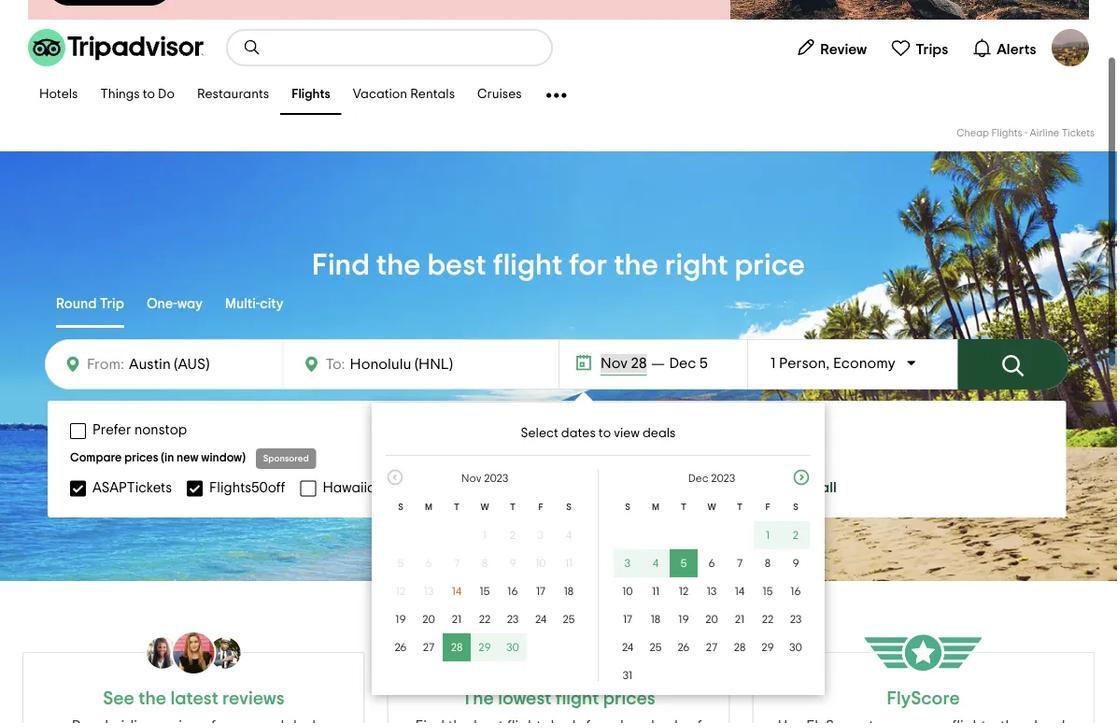 Task type: describe. For each thing, give the bounding box(es) containing it.
nov for nov 28
[[601, 356, 628, 371]]

the lowest flight prices
[[462, 690, 656, 708]]

review
[[821, 42, 867, 57]]

1 vertical spatial 3
[[625, 558, 631, 569]]

0 horizontal spatial 1
[[483, 530, 487, 541]]

multi-
[[225, 297, 260, 311]]

flight
[[493, 250, 563, 280]]

flights inside flights link
[[292, 88, 330, 101]]

new
[[177, 452, 199, 464]]

1 vertical spatial 11
[[652, 586, 660, 597]]

1 16 from the left
[[508, 586, 518, 597]]

w for dec
[[708, 503, 716, 512]]

restaurants
[[197, 88, 269, 101]]

nov 28
[[601, 356, 647, 371]]

1 30 from the left
[[507, 642, 519, 653]]

1 horizontal spatial to
[[599, 427, 611, 440]]

1 21 from the left
[[452, 614, 462, 625]]

see the latest reviews
[[103, 690, 285, 708]]

trips
[[916, 42, 949, 57]]

2023 for dec 2023
[[711, 473, 736, 484]]

1 23 from the left
[[507, 614, 519, 625]]

w for nov
[[481, 503, 489, 512]]

1 person , economy
[[771, 356, 896, 371]]

2 2 from the left
[[793, 530, 799, 541]]

hotels link
[[28, 76, 89, 115]]

1 horizontal spatial 4
[[653, 558, 659, 569]]

prefer
[[93, 423, 131, 437]]

compare
[[70, 452, 122, 464]]

one-way link
[[147, 283, 203, 328]]

2 6 from the left
[[709, 558, 715, 569]]

f for nov 2023
[[539, 503, 543, 512]]

nearby
[[641, 423, 687, 437]]

1 horizontal spatial 25
[[650, 642, 662, 653]]

dec 2023
[[688, 473, 736, 484]]

2023 for nov 2023
[[484, 473, 508, 484]]

cruises link
[[466, 76, 533, 115]]

economy
[[833, 356, 896, 371]]

latest
[[170, 690, 218, 708]]

round trip link
[[56, 283, 124, 328]]

unpublishedflight
[[471, 481, 587, 495]]

find
[[312, 250, 370, 280]]

1 27 from the left
[[423, 642, 435, 653]]

alerts
[[997, 42, 1037, 57]]

1 7 from the left
[[454, 558, 460, 569]]

4 t from the left
[[737, 503, 743, 512]]

1 horizontal spatial 28
[[631, 356, 647, 371]]

1 horizontal spatial 1
[[766, 530, 770, 541]]

airlines
[[387, 481, 434, 495]]

do
[[158, 88, 175, 101]]

select for select dates to view deals
[[521, 427, 559, 440]]

0 vertical spatial 17
[[536, 586, 546, 597]]

include
[[591, 423, 638, 437]]

dec for dec 2023
[[688, 473, 709, 484]]

vacation rentals
[[353, 88, 455, 101]]

things
[[100, 88, 140, 101]]

tripadvisor image
[[28, 29, 204, 66]]

4 s from the left
[[794, 503, 799, 512]]

view
[[614, 427, 640, 440]]

airports
[[690, 423, 742, 437]]

way
[[177, 297, 203, 311]]

restaurants link
[[186, 76, 280, 115]]

31
[[623, 670, 633, 681]]

2 horizontal spatial the
[[614, 250, 659, 280]]

find the best flight for the right price
[[312, 250, 805, 280]]

the for find the best flight for the right price
[[376, 250, 421, 280]]

2 12 from the left
[[679, 586, 689, 597]]

city
[[260, 297, 284, 311]]

trip
[[100, 297, 124, 311]]

one-way
[[147, 297, 203, 311]]

to:
[[326, 357, 345, 372]]

right
[[665, 250, 729, 280]]

deals
[[643, 427, 676, 440]]

dates
[[561, 427, 596, 440]]

m for dec 2023
[[652, 503, 660, 512]]

1 horizontal spatial flights
[[992, 128, 1023, 138]]

1 14 from the left
[[452, 586, 462, 597]]

flights link
[[280, 76, 342, 115]]

multi-city
[[225, 297, 284, 311]]

1 29 from the left
[[479, 642, 491, 653]]

alerts link
[[964, 29, 1045, 66]]

hawaiian
[[323, 481, 384, 495]]

things to do link
[[89, 76, 186, 115]]

flight prices
[[556, 690, 656, 708]]

nov 2023
[[461, 473, 508, 484]]

multi-city link
[[225, 283, 284, 328]]

1 horizontal spatial 18
[[651, 614, 661, 625]]

flyscore
[[887, 690, 960, 708]]

reviews
[[222, 690, 285, 708]]

2 16 from the left
[[791, 586, 801, 597]]

round
[[56, 297, 97, 311]]

prices
[[124, 452, 158, 464]]

0 horizontal spatial 11
[[565, 558, 573, 569]]

1 13 from the left
[[424, 586, 434, 597]]

0 vertical spatial 10
[[536, 558, 546, 569]]



Task type: locate. For each thing, give the bounding box(es) containing it.
2 20 from the left
[[706, 614, 718, 625]]

0 horizontal spatial to
[[143, 88, 155, 101]]

1 horizontal spatial 24
[[622, 642, 634, 653]]

rentals
[[410, 88, 455, 101]]

4 down unpublishedflight
[[566, 530, 572, 541]]

1 horizontal spatial 29
[[762, 642, 774, 653]]

1 horizontal spatial 21
[[735, 614, 745, 625]]

5 down flightsearchdirect on the bottom of page
[[681, 558, 687, 569]]

the right find
[[376, 250, 421, 280]]

1 vertical spatial nov
[[461, 473, 482, 484]]

0 horizontal spatial 22
[[479, 614, 491, 625]]

1 horizontal spatial 9
[[793, 558, 799, 569]]

2 f from the left
[[766, 503, 771, 512]]

2 15 from the left
[[763, 586, 773, 597]]

hawaiian airlines
[[323, 481, 434, 495]]

sponsored
[[263, 454, 309, 463]]

1 2 from the left
[[510, 530, 516, 541]]

m down airlines
[[425, 503, 433, 512]]

to left 'do'
[[143, 88, 155, 101]]

2 horizontal spatial 1
[[771, 356, 776, 371]]

2 w from the left
[[708, 503, 716, 512]]

0 horizontal spatial flights
[[292, 88, 330, 101]]

2 21 from the left
[[735, 614, 745, 625]]

the right 'for'
[[614, 250, 659, 280]]

m down flightsearchdirect on the bottom of page
[[652, 503, 660, 512]]

1 horizontal spatial 26
[[678, 642, 690, 653]]

2 14 from the left
[[735, 586, 745, 597]]

0 horizontal spatial 8
[[482, 558, 488, 569]]

1 horizontal spatial 27
[[706, 642, 718, 653]]

one-
[[147, 297, 177, 311]]

0 horizontal spatial 2
[[510, 530, 516, 541]]

1 6 from the left
[[426, 558, 432, 569]]

5 up airports
[[700, 356, 708, 371]]

0 vertical spatial 25
[[563, 614, 575, 625]]

profile picture image
[[1052, 29, 1090, 66]]

25 up the lowest flight prices
[[563, 614, 575, 625]]

s m t w t f s down nov 2023
[[398, 503, 572, 512]]

11
[[565, 558, 573, 569], [652, 586, 660, 597]]

1 horizontal spatial 16
[[791, 586, 801, 597]]

compare prices (in new window)
[[70, 452, 246, 464]]

0 horizontal spatial nov
[[461, 473, 482, 484]]

2
[[510, 530, 516, 541], [793, 530, 799, 541]]

0 vertical spatial to
[[143, 88, 155, 101]]

1 vertical spatial select
[[775, 480, 817, 495]]

dec down airports
[[688, 473, 709, 484]]

2 30 from the left
[[790, 642, 802, 653]]

0 vertical spatial 4
[[566, 530, 572, 541]]

1 horizontal spatial 30
[[790, 642, 802, 653]]

best
[[427, 250, 487, 280]]

10 up 31
[[623, 586, 633, 597]]

select for select all
[[775, 480, 817, 495]]

24 up 31
[[622, 642, 634, 653]]

dec right nov 28 at the right of page
[[669, 356, 696, 371]]

vacation rentals link
[[342, 76, 466, 115]]

cruises
[[478, 88, 522, 101]]

m for nov 2023
[[425, 503, 433, 512]]

1 horizontal spatial 13
[[707, 586, 717, 597]]

flights left -
[[992, 128, 1023, 138]]

1 f from the left
[[539, 503, 543, 512]]

30
[[507, 642, 519, 653], [790, 642, 802, 653]]

0 horizontal spatial s m t w t f s
[[398, 503, 572, 512]]

1 horizontal spatial nov
[[601, 356, 628, 371]]

nov up include
[[601, 356, 628, 371]]

the right see
[[139, 690, 166, 708]]

0 vertical spatial 3
[[538, 530, 544, 541]]

see
[[103, 690, 135, 708]]

10
[[536, 558, 546, 569], [623, 586, 633, 597]]

1 horizontal spatial m
[[652, 503, 660, 512]]

2 down unpublishedflight
[[510, 530, 516, 541]]

0 horizontal spatial 6
[[426, 558, 432, 569]]

0 horizontal spatial 13
[[424, 586, 434, 597]]

2 22 from the left
[[762, 614, 774, 625]]

0 horizontal spatial 29
[[479, 642, 491, 653]]

0 horizontal spatial 17
[[536, 586, 546, 597]]

vacation
[[353, 88, 408, 101]]

select left all
[[775, 480, 817, 495]]

1 2023 from the left
[[484, 473, 508, 484]]

select dates to view deals
[[521, 427, 676, 440]]

2023 down airports
[[711, 473, 736, 484]]

1 horizontal spatial 2
[[793, 530, 799, 541]]

1 horizontal spatial 8
[[765, 558, 771, 569]]

2 horizontal spatial 5
[[700, 356, 708, 371]]

0 horizontal spatial 18
[[564, 586, 574, 597]]

0 horizontal spatial 28
[[451, 642, 463, 653]]

0 horizontal spatial 24
[[535, 614, 547, 625]]

29
[[479, 642, 491, 653], [762, 642, 774, 653]]

1 horizontal spatial f
[[766, 503, 771, 512]]

flights
[[292, 88, 330, 101], [992, 128, 1023, 138]]

1 9 from the left
[[510, 558, 516, 569]]

2 m from the left
[[652, 503, 660, 512]]

1 horizontal spatial 2023
[[711, 473, 736, 484]]

2 23 from the left
[[790, 614, 802, 625]]

s
[[398, 503, 403, 512], [566, 503, 572, 512], [625, 503, 631, 512], [794, 503, 799, 512]]

2023 right airlines
[[484, 473, 508, 484]]

19
[[396, 614, 406, 625], [679, 614, 689, 625]]

f
[[539, 503, 543, 512], [766, 503, 771, 512]]

1 vertical spatial 17
[[623, 614, 633, 625]]

include nearby airports
[[591, 423, 742, 437]]

review link
[[787, 29, 875, 66]]

0 horizontal spatial f
[[539, 503, 543, 512]]

1 horizontal spatial 12
[[679, 586, 689, 597]]

2 8 from the left
[[765, 558, 771, 569]]

0 vertical spatial dec
[[669, 356, 696, 371]]

1 horizontal spatial 20
[[706, 614, 718, 625]]

9 down unpublishedflight
[[510, 558, 516, 569]]

things to do
[[100, 88, 175, 101]]

s m t w t f s
[[398, 503, 572, 512], [625, 503, 799, 512]]

0 horizontal spatial 12
[[396, 586, 406, 597]]

1 horizontal spatial 22
[[762, 614, 774, 625]]

0 horizontal spatial 9
[[510, 558, 516, 569]]

2 19 from the left
[[679, 614, 689, 625]]

0 horizontal spatial 23
[[507, 614, 519, 625]]

0 vertical spatial select
[[521, 427, 559, 440]]

select left dates
[[521, 427, 559, 440]]

prefer nonstop
[[93, 423, 187, 437]]

for
[[569, 250, 608, 280]]

8
[[482, 558, 488, 569], [765, 558, 771, 569]]

0 horizontal spatial m
[[425, 503, 433, 512]]

the
[[462, 690, 494, 708]]

t
[[454, 503, 460, 512], [510, 503, 516, 512], [681, 503, 687, 512], [737, 503, 743, 512]]

20
[[422, 614, 435, 625], [706, 614, 718, 625]]

all
[[821, 480, 837, 495]]

w down the dec 2023 at the right bottom of page
[[708, 503, 716, 512]]

asaptickets
[[93, 481, 172, 495]]

0 vertical spatial 24
[[535, 614, 547, 625]]

0 horizontal spatial 14
[[452, 586, 462, 597]]

dec 5
[[669, 356, 708, 371]]

airline
[[1030, 128, 1060, 138]]

w
[[481, 503, 489, 512], [708, 503, 716, 512]]

s down select all
[[794, 503, 799, 512]]

flights left the vacation
[[292, 88, 330, 101]]

1 horizontal spatial 17
[[623, 614, 633, 625]]

None search field
[[228, 31, 551, 64]]

1 horizontal spatial the
[[376, 250, 421, 280]]

s m t w t f s for dec
[[625, 503, 799, 512]]

1 19 from the left
[[396, 614, 406, 625]]

1 vertical spatial dec
[[688, 473, 709, 484]]

22
[[479, 614, 491, 625], [762, 614, 774, 625]]

from:
[[87, 357, 124, 372]]

1 vertical spatial to
[[599, 427, 611, 440]]

1 horizontal spatial 23
[[790, 614, 802, 625]]

0 horizontal spatial 30
[[507, 642, 519, 653]]

To where? text field
[[345, 352, 509, 377]]

7
[[454, 558, 460, 569], [737, 558, 743, 569]]

2 2023 from the left
[[711, 473, 736, 484]]

-
[[1025, 128, 1028, 138]]

1 horizontal spatial select
[[775, 480, 817, 495]]

1 s from the left
[[398, 503, 403, 512]]

2 s from the left
[[566, 503, 572, 512]]

2 9 from the left
[[793, 558, 799, 569]]

4
[[566, 530, 572, 541], [653, 558, 659, 569]]

hotels
[[39, 88, 78, 101]]

From where? text field
[[124, 351, 271, 377]]

1 horizontal spatial s m t w t f s
[[625, 503, 799, 512]]

nov for nov 2023
[[461, 473, 482, 484]]

1 22 from the left
[[479, 614, 491, 625]]

0 horizontal spatial 5
[[398, 558, 404, 569]]

17
[[536, 586, 546, 597], [623, 614, 633, 625]]

s down airlines
[[398, 503, 403, 512]]

2 27 from the left
[[706, 642, 718, 653]]

1 horizontal spatial 14
[[735, 586, 745, 597]]

nonstop
[[134, 423, 187, 437]]

0 horizontal spatial 26
[[395, 642, 407, 653]]

s m t w t f s for nov
[[398, 503, 572, 512]]

0 horizontal spatial 7
[[454, 558, 460, 569]]

6 down airlines
[[426, 558, 432, 569]]

3 t from the left
[[681, 503, 687, 512]]

6
[[426, 558, 432, 569], [709, 558, 715, 569]]

6 down flightsearchdirect on the bottom of page
[[709, 558, 715, 569]]

0 horizontal spatial select
[[521, 427, 559, 440]]

,
[[826, 356, 830, 371]]

13
[[424, 586, 434, 597], [707, 586, 717, 597]]

search image
[[243, 38, 262, 57]]

2 t from the left
[[510, 503, 516, 512]]

discover france find out why travelers like you are raving about france explore now element
[[28, 0, 1090, 20]]

w down nov 2023
[[481, 503, 489, 512]]

dec for dec 5
[[669, 356, 696, 371]]

0 vertical spatial 18
[[564, 586, 574, 597]]

0 horizontal spatial the
[[139, 690, 166, 708]]

trips link
[[883, 29, 957, 66]]

0 horizontal spatial 27
[[423, 642, 435, 653]]

0 horizontal spatial w
[[481, 503, 489, 512]]

1 26 from the left
[[395, 642, 407, 653]]

1 horizontal spatial 19
[[679, 614, 689, 625]]

to left "view"
[[599, 427, 611, 440]]

1 horizontal spatial 5
[[681, 558, 687, 569]]

5 down airlines
[[398, 558, 404, 569]]

3 s from the left
[[625, 503, 631, 512]]

m
[[425, 503, 433, 512], [652, 503, 660, 512]]

2 29 from the left
[[762, 642, 774, 653]]

person
[[779, 356, 826, 371]]

0 horizontal spatial 19
[[396, 614, 406, 625]]

2 26 from the left
[[678, 642, 690, 653]]

1 horizontal spatial 3
[[625, 558, 631, 569]]

1 8 from the left
[[482, 558, 488, 569]]

9
[[510, 558, 516, 569], [793, 558, 799, 569]]

f for dec 2023
[[766, 503, 771, 512]]

9 down select all
[[793, 558, 799, 569]]

flights50off
[[209, 481, 285, 495]]

23
[[507, 614, 519, 625], [790, 614, 802, 625]]

0 horizontal spatial 3
[[538, 530, 544, 541]]

s down flightsearchdirect on the bottom of page
[[625, 503, 631, 512]]

(in
[[161, 452, 174, 464]]

1 s m t w t f s from the left
[[398, 503, 572, 512]]

15
[[480, 586, 490, 597], [763, 586, 773, 597]]

21
[[452, 614, 462, 625], [735, 614, 745, 625]]

1 12 from the left
[[396, 586, 406, 597]]

27
[[423, 642, 435, 653], [706, 642, 718, 653]]

25
[[563, 614, 575, 625], [650, 642, 662, 653]]

the for see the latest reviews
[[139, 690, 166, 708]]

1 w from the left
[[481, 503, 489, 512]]

1 vertical spatial 10
[[623, 586, 633, 597]]

2 s m t w t f s from the left
[[625, 503, 799, 512]]

cheap
[[957, 128, 990, 138]]

2 down select all
[[793, 530, 799, 541]]

2 horizontal spatial 28
[[734, 642, 746, 653]]

4 down flightsearchdirect on the bottom of page
[[653, 558, 659, 569]]

25 up the flight prices
[[650, 642, 662, 653]]

16
[[508, 586, 518, 597], [791, 586, 801, 597]]

1 vertical spatial 4
[[653, 558, 659, 569]]

1 vertical spatial 18
[[651, 614, 661, 625]]

10 down unpublishedflight
[[536, 558, 546, 569]]

0 horizontal spatial 15
[[480, 586, 490, 597]]

0 horizontal spatial 4
[[566, 530, 572, 541]]

s m t w t f s down the dec 2023 at the right bottom of page
[[625, 503, 799, 512]]

1 horizontal spatial 11
[[652, 586, 660, 597]]

0 horizontal spatial 25
[[563, 614, 575, 625]]

0 horizontal spatial 21
[[452, 614, 462, 625]]

cheap flights - airline tickets
[[957, 128, 1095, 138]]

0 horizontal spatial 2023
[[484, 473, 508, 484]]

0 horizontal spatial 16
[[508, 586, 518, 597]]

price
[[735, 250, 805, 280]]

1 15 from the left
[[480, 586, 490, 597]]

3
[[538, 530, 544, 541], [625, 558, 631, 569]]

round trip
[[56, 297, 124, 311]]

1 vertical spatial flights
[[992, 128, 1023, 138]]

dec
[[669, 356, 696, 371], [688, 473, 709, 484]]

window)
[[201, 452, 246, 464]]

1 20 from the left
[[422, 614, 435, 625]]

1 horizontal spatial 10
[[623, 586, 633, 597]]

flightsearchdirect
[[625, 481, 745, 495]]

2 7 from the left
[[737, 558, 743, 569]]

select all
[[775, 480, 837, 495]]

tickets
[[1062, 128, 1095, 138]]

24 up lowest
[[535, 614, 547, 625]]

0 vertical spatial 11
[[565, 558, 573, 569]]

1
[[771, 356, 776, 371], [483, 530, 487, 541], [766, 530, 770, 541]]

2 13 from the left
[[707, 586, 717, 597]]

1 m from the left
[[425, 503, 433, 512]]

1 horizontal spatial w
[[708, 503, 716, 512]]

nov right airlines
[[461, 473, 482, 484]]

s down unpublishedflight
[[566, 503, 572, 512]]

1 vertical spatial 24
[[622, 642, 634, 653]]

0 horizontal spatial 20
[[422, 614, 435, 625]]

0 horizontal spatial 10
[[536, 558, 546, 569]]

1 t from the left
[[454, 503, 460, 512]]

lowest
[[498, 690, 552, 708]]



Task type: vqa. For each thing, say whether or not it's contained in the screenshot.
the right 18
yes



